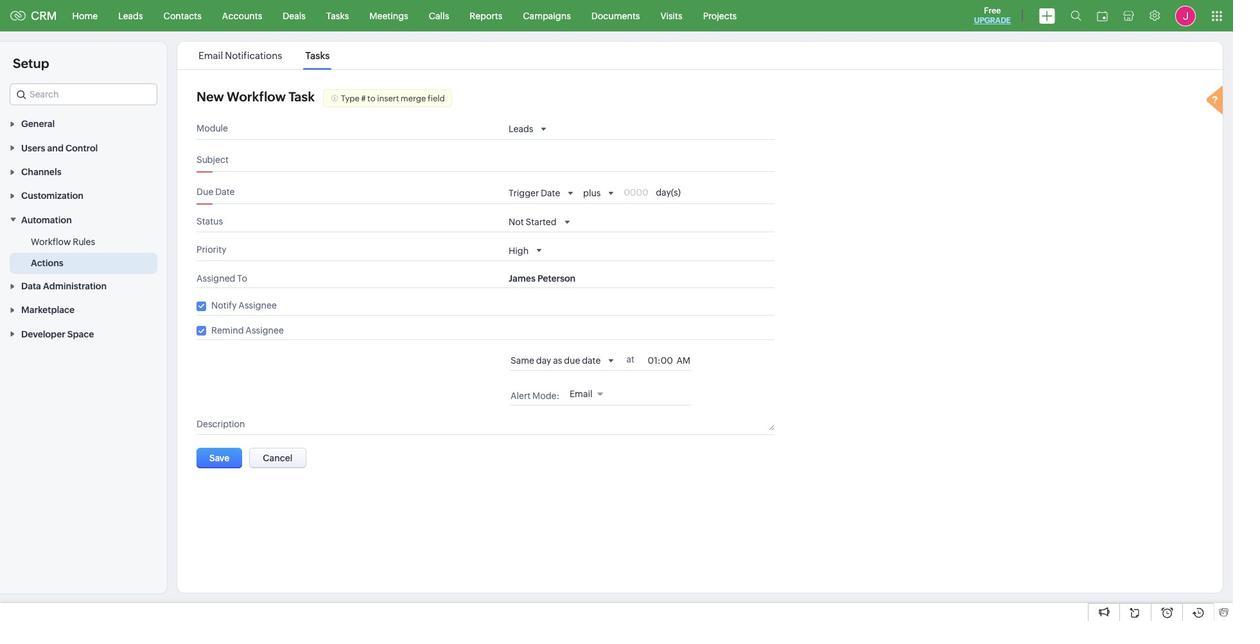 Task type: locate. For each thing, give the bounding box(es) containing it.
crm link
[[10, 9, 57, 22]]

visits
[[661, 11, 683, 21]]

trigger date
[[509, 188, 560, 199]]

to
[[368, 94, 376, 103]]

marketplace
[[21, 305, 75, 316]]

0 vertical spatial tasks
[[326, 11, 349, 21]]

0 vertical spatial leads
[[118, 11, 143, 21]]

1 vertical spatial tasks link
[[303, 50, 332, 61]]

list
[[187, 42, 341, 69]]

email inside list
[[199, 50, 223, 61]]

tasks link up task
[[303, 50, 332, 61]]

administration
[[43, 281, 107, 292]]

profile image
[[1176, 5, 1196, 26]]

tasks right deals
[[326, 11, 349, 21]]

notify assignee
[[211, 300, 277, 311]]

0 vertical spatial email
[[199, 50, 223, 61]]

campaigns link
[[513, 0, 581, 31]]

1 vertical spatial assignee
[[246, 325, 284, 336]]

meetings link
[[359, 0, 419, 31]]

automation button
[[0, 208, 167, 232]]

1 horizontal spatial leads
[[509, 124, 533, 134]]

1 vertical spatial tasks
[[305, 50, 330, 61]]

email up new
[[199, 50, 223, 61]]

email for email notifications
[[199, 50, 223, 61]]

0 vertical spatial workflow
[[227, 89, 286, 104]]

developer
[[21, 329, 65, 340]]

None submit
[[197, 448, 242, 469]]

leads
[[118, 11, 143, 21], [509, 124, 533, 134]]

general button
[[0, 112, 167, 136]]

0 horizontal spatial email
[[199, 50, 223, 61]]

tasks
[[326, 11, 349, 21], [305, 50, 330, 61]]

None text field
[[509, 157, 748, 167], [648, 356, 677, 366], [509, 419, 775, 431], [509, 157, 748, 167], [648, 356, 677, 366], [509, 419, 775, 431]]

None button
[[249, 448, 306, 469]]

email for email
[[570, 389, 593, 399]]

customization
[[21, 191, 83, 201]]

upgrade
[[974, 16, 1011, 25]]

leads for leads field
[[509, 124, 533, 134]]

channels
[[21, 167, 61, 177]]

None field
[[10, 84, 157, 105]]

home link
[[62, 0, 108, 31]]

date
[[215, 187, 235, 197], [541, 188, 560, 199]]

james
[[509, 273, 536, 284]]

create menu image
[[1039, 8, 1055, 23]]

priority
[[197, 245, 227, 255]]

contacts link
[[153, 0, 212, 31]]

documents link
[[581, 0, 650, 31]]

1 vertical spatial workflow
[[31, 237, 71, 247]]

free upgrade
[[974, 6, 1011, 25]]

date inside trigger date field
[[541, 188, 560, 199]]

as
[[553, 356, 562, 366]]

1 vertical spatial leads
[[509, 124, 533, 134]]

developer space
[[21, 329, 94, 340]]

marketplace button
[[0, 298, 167, 322]]

assignee
[[239, 300, 277, 311], [246, 325, 284, 336]]

0 horizontal spatial workflow
[[31, 237, 71, 247]]

setup
[[13, 56, 49, 71]]

space
[[67, 329, 94, 340]]

0 vertical spatial assignee
[[239, 300, 277, 311]]

1 horizontal spatial date
[[541, 188, 560, 199]]

Trigger Date field
[[509, 188, 576, 200]]

1 horizontal spatial email
[[570, 389, 593, 399]]

data administration
[[21, 281, 107, 292]]

merge
[[401, 94, 426, 103]]

tasks link right deals
[[316, 0, 359, 31]]

assignee up remind assignee
[[239, 300, 277, 311]]

tasks link
[[316, 0, 359, 31], [303, 50, 332, 61]]

email
[[199, 50, 223, 61], [570, 389, 593, 399]]

accounts
[[222, 11, 262, 21]]

general
[[21, 119, 55, 129]]

date right trigger
[[541, 188, 560, 199]]

High field
[[509, 245, 545, 257]]

search image
[[1071, 10, 1082, 21]]

alert
[[511, 391, 531, 401]]

0 horizontal spatial date
[[215, 187, 235, 197]]

users
[[21, 143, 45, 153]]

Same day as due date field
[[511, 355, 617, 367]]

workflow down the notifications
[[227, 89, 286, 104]]

0 horizontal spatial leads
[[118, 11, 143, 21]]

list containing email notifications
[[187, 42, 341, 69]]

assignee down notify assignee
[[246, 325, 284, 336]]

notify
[[211, 300, 237, 311]]

status
[[197, 216, 223, 226]]

0000 text field
[[624, 188, 656, 198]]

leads link
[[108, 0, 153, 31]]

customization button
[[0, 184, 167, 208]]

meetings
[[370, 11, 408, 21]]

projects
[[703, 11, 737, 21]]

home
[[72, 11, 98, 21]]

date for due date
[[215, 187, 235, 197]]

date right due
[[215, 187, 235, 197]]

date
[[582, 356, 601, 366]]

1 horizontal spatial workflow
[[227, 89, 286, 104]]

1 vertical spatial email
[[570, 389, 593, 399]]

accounts link
[[212, 0, 273, 31]]

workflow
[[227, 89, 286, 104], [31, 237, 71, 247]]

assigned to
[[197, 273, 247, 284]]

email down due
[[570, 389, 593, 399]]

actions
[[31, 258, 63, 268]]

assignee for remind assignee
[[246, 325, 284, 336]]

workflow rules
[[31, 237, 95, 247]]

email notifications
[[199, 50, 282, 61]]

workflow up actions link
[[31, 237, 71, 247]]

leads inside field
[[509, 124, 533, 134]]

tasks up task
[[305, 50, 330, 61]]



Task type: describe. For each thing, give the bounding box(es) containing it.
calls link
[[419, 0, 459, 31]]

remind assignee
[[211, 325, 284, 336]]

at
[[627, 355, 635, 365]]

notifications
[[225, 50, 282, 61]]

#
[[361, 94, 366, 103]]

rules
[[73, 237, 95, 247]]

calendar image
[[1097, 11, 1108, 21]]

module
[[197, 123, 228, 134]]

insert
[[377, 94, 399, 103]]

and
[[47, 143, 64, 153]]

reports
[[470, 11, 503, 21]]

new
[[197, 89, 224, 104]]

james peterson
[[509, 273, 576, 284]]

high
[[509, 246, 529, 256]]

automation
[[21, 215, 72, 225]]

not
[[509, 217, 524, 227]]

control
[[66, 143, 98, 153]]

day(s)
[[656, 188, 681, 198]]

email notifications link
[[197, 50, 284, 61]]

new workflow task
[[197, 89, 315, 104]]

date for trigger date
[[541, 188, 560, 199]]

same
[[511, 356, 534, 366]]

assignee for notify assignee
[[239, 300, 277, 311]]

mode:
[[532, 391, 560, 401]]

peterson
[[538, 273, 576, 284]]

task
[[289, 89, 315, 104]]

data
[[21, 281, 41, 292]]

workflow inside 'link'
[[31, 237, 71, 247]]

documents
[[592, 11, 640, 21]]

alert mode:
[[511, 391, 560, 401]]

contacts
[[164, 11, 202, 21]]

remind
[[211, 325, 244, 336]]

Leads field
[[509, 124, 550, 135]]

due date
[[197, 187, 235, 197]]

reports link
[[459, 0, 513, 31]]

description
[[197, 419, 245, 430]]

same day as due date
[[511, 356, 601, 366]]

projects link
[[693, 0, 747, 31]]

not started
[[509, 217, 557, 227]]

type
[[341, 94, 360, 103]]

0 vertical spatial tasks link
[[316, 0, 359, 31]]

tasks inside list
[[305, 50, 330, 61]]

users and control
[[21, 143, 98, 153]]

search element
[[1063, 0, 1089, 31]]

plus
[[583, 188, 601, 199]]

subject
[[197, 155, 229, 165]]

visits link
[[650, 0, 693, 31]]

started
[[526, 217, 557, 227]]

due
[[564, 356, 580, 366]]

field
[[428, 94, 445, 103]]

Not Started field
[[509, 216, 573, 228]]

due
[[197, 187, 213, 197]]

workflow rules link
[[31, 236, 95, 248]]

calls
[[429, 11, 449, 21]]

automation region
[[0, 232, 167, 274]]

to
[[237, 273, 247, 284]]

trigger
[[509, 188, 539, 199]]

free
[[984, 6, 1001, 15]]

channels button
[[0, 160, 167, 184]]

assigned
[[197, 273, 235, 284]]

create menu element
[[1032, 0, 1063, 31]]

leads for leads link
[[118, 11, 143, 21]]

type # to insert merge field
[[341, 94, 445, 103]]

am
[[677, 356, 691, 366]]

crm
[[31, 9, 57, 22]]

campaigns
[[523, 11, 571, 21]]

day
[[536, 356, 551, 366]]

users and control button
[[0, 136, 167, 160]]

profile element
[[1168, 0, 1204, 31]]

data administration button
[[0, 274, 167, 298]]

plus field
[[583, 188, 617, 200]]

Search text field
[[10, 84, 157, 105]]

deals
[[283, 11, 306, 21]]

actions link
[[31, 257, 63, 270]]



Task type: vqa. For each thing, say whether or not it's contained in the screenshot.


